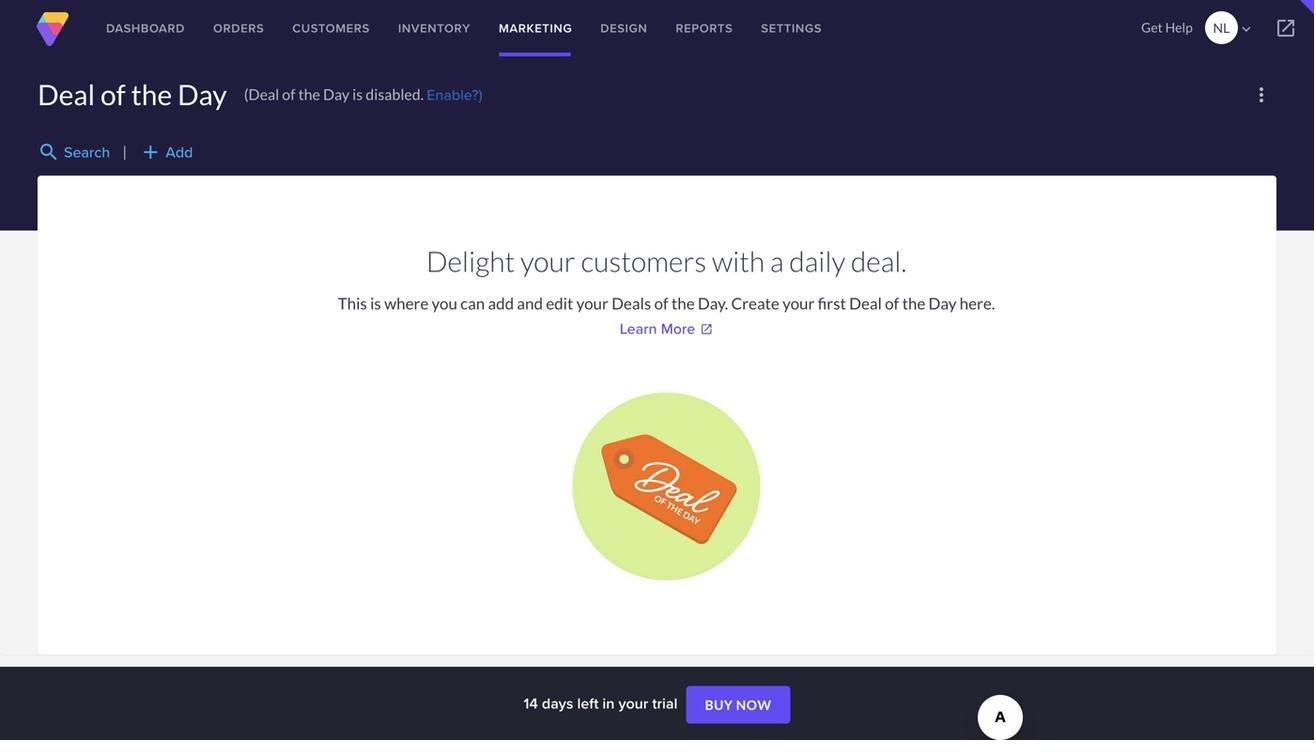 Task type: locate. For each thing, give the bounding box(es) containing it.
nl 
[[1213, 20, 1255, 38]]

1 horizontal spatial day
[[323, 85, 350, 103]]

day left (deal
[[178, 78, 227, 111]]

deal right first
[[849, 294, 882, 313]]

1 vertical spatial add
[[488, 294, 514, 313]]

your up edit
[[520, 244, 576, 278]]

is
[[352, 85, 363, 103], [370, 294, 381, 313]]

orders
[[213, 19, 264, 37]]

buy now
[[705, 697, 772, 713]]

0 vertical spatial is
[[352, 85, 363, 103]]

add inside this is where you can add and edit your deals of the day. create your first deal of the day here. learn more
[[488, 294, 514, 313]]

add right | at the top of the page
[[139, 141, 162, 164]]

customers
[[292, 19, 370, 37]]

deals
[[612, 294, 651, 313]]

add right the can
[[488, 294, 514, 313]]

your right edit
[[576, 294, 609, 313]]

1 horizontal spatial add
[[488, 294, 514, 313]]

0 horizontal spatial is
[[352, 85, 363, 103]]

your left first
[[783, 294, 815, 313]]

first
[[818, 294, 846, 313]]

day inside (deal of the day is disabled. enable?)
[[323, 85, 350, 103]]

day left 'disabled.'
[[323, 85, 350, 103]]

the
[[131, 78, 172, 111], [298, 85, 320, 103], [672, 294, 695, 313], [902, 294, 926, 313]]

of up learn more "link"
[[654, 294, 669, 313]]

1 horizontal spatial is
[[370, 294, 381, 313]]

0 horizontal spatial deal
[[38, 78, 95, 111]]

learn
[[620, 318, 657, 340]]

get help
[[1142, 19, 1193, 35]]

dashboard link
[[92, 0, 199, 56]]

now
[[736, 697, 772, 713]]

your right in
[[619, 692, 649, 715]]

search
[[38, 141, 60, 164]]

nl
[[1213, 20, 1230, 36]]

deal.
[[851, 244, 907, 278]]

add
[[139, 141, 162, 164], [488, 294, 514, 313]]

1 vertical spatial deal
[[849, 294, 882, 313]]

day
[[178, 78, 227, 111], [323, 85, 350, 103], [929, 294, 957, 313]]

reports
[[676, 19, 733, 37]]

day left here.
[[929, 294, 957, 313]]

14 days left in your trial
[[524, 692, 682, 715]]

day.
[[698, 294, 728, 313]]

deal up 'search search'
[[38, 78, 95, 111]]

add inside add add
[[139, 141, 162, 164]]

in
[[603, 692, 615, 715]]

more
[[661, 318, 695, 340]]

trial
[[652, 692, 678, 715]]

is inside this is where you can add and edit your deals of the day. create your first deal of the day here. learn more
[[370, 294, 381, 313]]

the right (deal
[[298, 85, 320, 103]]

0 horizontal spatial add
[[139, 141, 162, 164]]

0 horizontal spatial day
[[178, 78, 227, 111]]

1 vertical spatial is
[[370, 294, 381, 313]]

2 horizontal spatial day
[[929, 294, 957, 313]]

more_vert
[[1250, 84, 1273, 106]]

day inside this is where you can add and edit your deals of the day. create your first deal of the day here. learn more
[[929, 294, 957, 313]]

 link
[[1258, 0, 1314, 56]]

0 vertical spatial add
[[139, 141, 162, 164]]

add add
[[139, 141, 193, 164]]

deal
[[38, 78, 95, 111], [849, 294, 882, 313]]

a
[[770, 244, 784, 278]]

can
[[461, 294, 485, 313]]

edit
[[546, 294, 573, 313]]

your
[[520, 244, 576, 278], [576, 294, 609, 313], [783, 294, 815, 313], [619, 692, 649, 715]]

of down deal.
[[885, 294, 899, 313]]

add
[[166, 141, 193, 163]]

0 vertical spatial deal
[[38, 78, 95, 111]]

is right this
[[370, 294, 381, 313]]

is left 'disabled.'
[[352, 85, 363, 103]]

1 horizontal spatial deal
[[849, 294, 882, 313]]

the up add add
[[131, 78, 172, 111]]

of
[[101, 78, 126, 111], [282, 85, 296, 103], [654, 294, 669, 313], [885, 294, 899, 313]]

this is where you can add and edit your deals of the day. create your first deal of the day here. learn more
[[338, 294, 995, 340]]

of right (deal
[[282, 85, 296, 103]]

design
[[601, 19, 648, 37]]

enable?) link
[[427, 83, 483, 105]]

delight your customers with a daily deal.
[[426, 244, 907, 278]]

settings
[[761, 19, 822, 37]]

help
[[1166, 19, 1193, 35]]



Task type: vqa. For each thing, say whether or not it's contained in the screenshot.
1 link
no



Task type: describe. For each thing, give the bounding box(es) containing it.
dashboard
[[106, 19, 185, 37]]

and
[[517, 294, 543, 313]]

customers
[[581, 244, 707, 278]]

is inside (deal of the day is disabled. enable?)
[[352, 85, 363, 103]]

oops! you don't have any deals yet. image
[[573, 393, 761, 581]]

14
[[524, 692, 538, 715]]

deal inside this is where you can add and edit your deals of the day. create your first deal of the day here. learn more
[[849, 294, 882, 313]]

days
[[542, 692, 573, 715]]

day for deal of the day
[[178, 78, 227, 111]]

buy now link
[[686, 686, 791, 724]]

where
[[384, 294, 429, 313]]

the down deal.
[[902, 294, 926, 313]]

day for (deal of the day is disabled. enable?)
[[323, 85, 350, 103]]

search search
[[38, 141, 110, 164]]

of inside (deal of the day is disabled. enable?)
[[282, 85, 296, 103]]


[[1275, 17, 1297, 39]]


[[1238, 21, 1255, 38]]

delight
[[426, 244, 515, 278]]

you
[[432, 294, 457, 313]]

inventory
[[398, 19, 471, 37]]

buy
[[705, 697, 733, 713]]

more_vert button
[[1247, 80, 1277, 110]]

deal of the day
[[38, 78, 227, 111]]

|
[[122, 142, 127, 161]]

(deal
[[244, 85, 279, 103]]

learn more link
[[620, 318, 713, 340]]

marketing
[[499, 19, 572, 37]]

daily
[[789, 244, 846, 278]]

this
[[338, 294, 367, 313]]

disabled.
[[366, 85, 424, 103]]

the inside (deal of the day is disabled. enable?)
[[298, 85, 320, 103]]

(deal of the day is disabled. enable?)
[[244, 83, 483, 105]]

here.
[[960, 294, 995, 313]]

of up | at the top of the page
[[101, 78, 126, 111]]

search
[[64, 141, 110, 163]]

create
[[731, 294, 780, 313]]

left
[[577, 692, 599, 715]]

get
[[1142, 19, 1163, 35]]

enable?)
[[427, 83, 483, 105]]

the up the more
[[672, 294, 695, 313]]

with
[[712, 244, 765, 278]]



